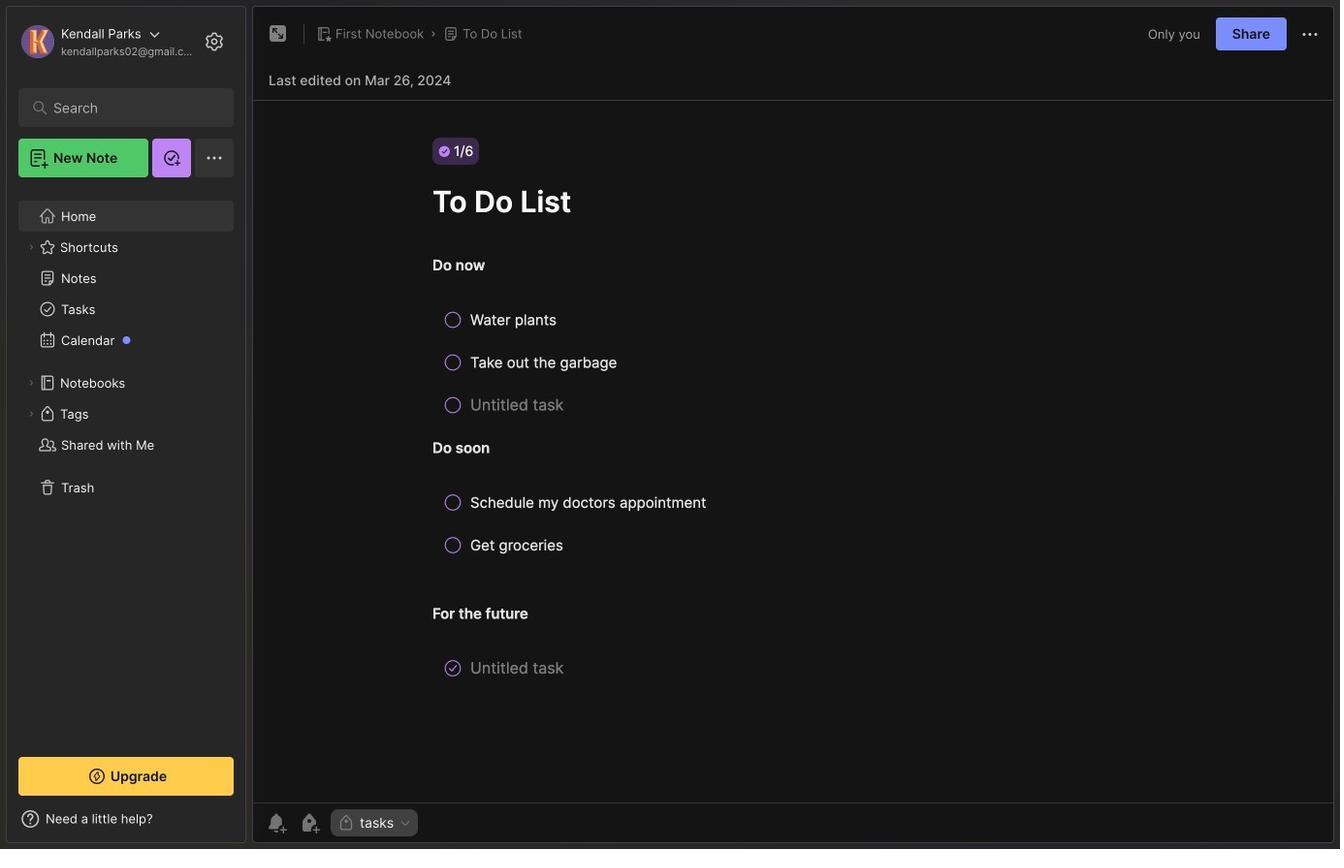 Task type: describe. For each thing, give the bounding box(es) containing it.
none search field inside "main" element
[[53, 96, 208, 119]]

main element
[[0, 0, 252, 850]]

expand notebooks image
[[25, 377, 37, 389]]

more actions image
[[1299, 23, 1322, 46]]

Account field
[[18, 22, 198, 61]]

expand note image
[[267, 22, 290, 46]]

add a reminder image
[[265, 812, 288, 835]]

WHAT'S NEW field
[[7, 804, 245, 835]]

tree inside "main" element
[[7, 189, 245, 740]]

Search text field
[[53, 99, 208, 117]]



Task type: locate. For each thing, give the bounding box(es) containing it.
click to collapse image
[[245, 814, 259, 837]]

add tag image
[[298, 812, 321, 835]]

More actions field
[[1299, 22, 1322, 46]]

settings image
[[203, 30, 226, 53]]

tree
[[7, 189, 245, 740]]

Note Editor text field
[[253, 100, 1334, 803]]

expand tags image
[[25, 408, 37, 420]]

note window element
[[252, 6, 1335, 849]]

None search field
[[53, 96, 208, 119]]

tasks Tag actions field
[[394, 817, 412, 830]]



Task type: vqa. For each thing, say whether or not it's contained in the screenshot.
What'S New field
yes



